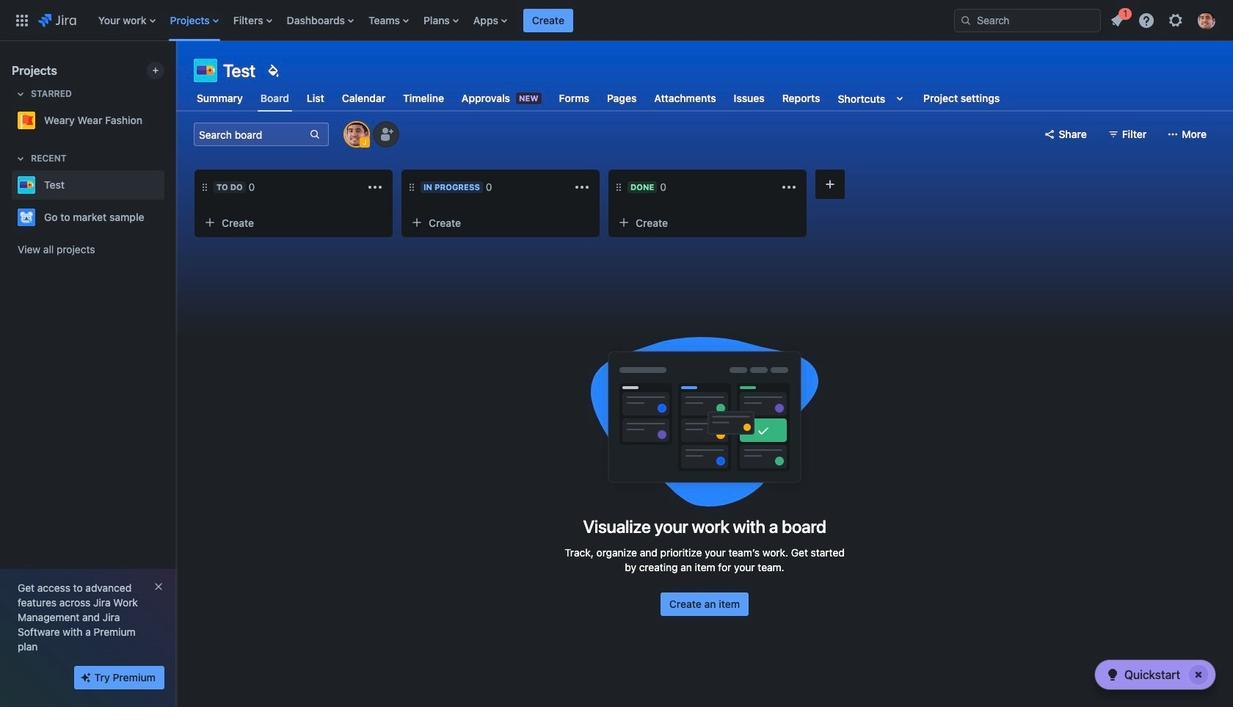 Task type: vqa. For each thing, say whether or not it's contained in the screenshot.
the rightmost "LIST"
yes



Task type: describe. For each thing, give the bounding box(es) containing it.
Search field
[[955, 8, 1101, 32]]

your profile and settings image
[[1198, 11, 1216, 29]]

collapse recent projects image
[[12, 150, 29, 167]]

create project image
[[150, 65, 162, 76]]

settings image
[[1167, 11, 1185, 29]]

column actions menu image
[[573, 178, 591, 196]]

collapse starred projects image
[[12, 85, 29, 103]]

Search board text field
[[195, 124, 308, 145]]

create column image
[[822, 175, 839, 193]]

set project background image
[[265, 62, 282, 79]]

0 horizontal spatial list
[[91, 0, 943, 41]]

1 horizontal spatial list
[[1104, 6, 1225, 33]]

1 horizontal spatial list item
[[1104, 6, 1132, 32]]



Task type: locate. For each thing, give the bounding box(es) containing it.
dismiss quickstart image
[[1187, 663, 1211, 687]]

close premium upgrade banner image
[[153, 581, 164, 593]]

None search field
[[955, 8, 1101, 32]]

primary element
[[9, 0, 943, 41]]

appswitcher icon image
[[13, 11, 31, 29]]

0 horizontal spatial list item
[[523, 0, 573, 41]]

sidebar navigation image
[[160, 59, 192, 88]]

search image
[[960, 14, 972, 26]]

tab list
[[185, 85, 1012, 112]]

jira image
[[38, 11, 76, 29], [38, 11, 76, 29]]

help image
[[1138, 11, 1156, 29]]

column actions menu image
[[781, 178, 798, 196]]

list item
[[523, 0, 573, 41], [1104, 6, 1132, 32]]

banner
[[0, 0, 1234, 41]]

notifications image
[[1109, 11, 1126, 29]]

list
[[91, 0, 943, 41], [1104, 6, 1225, 33]]

add people image
[[377, 126, 395, 143]]



